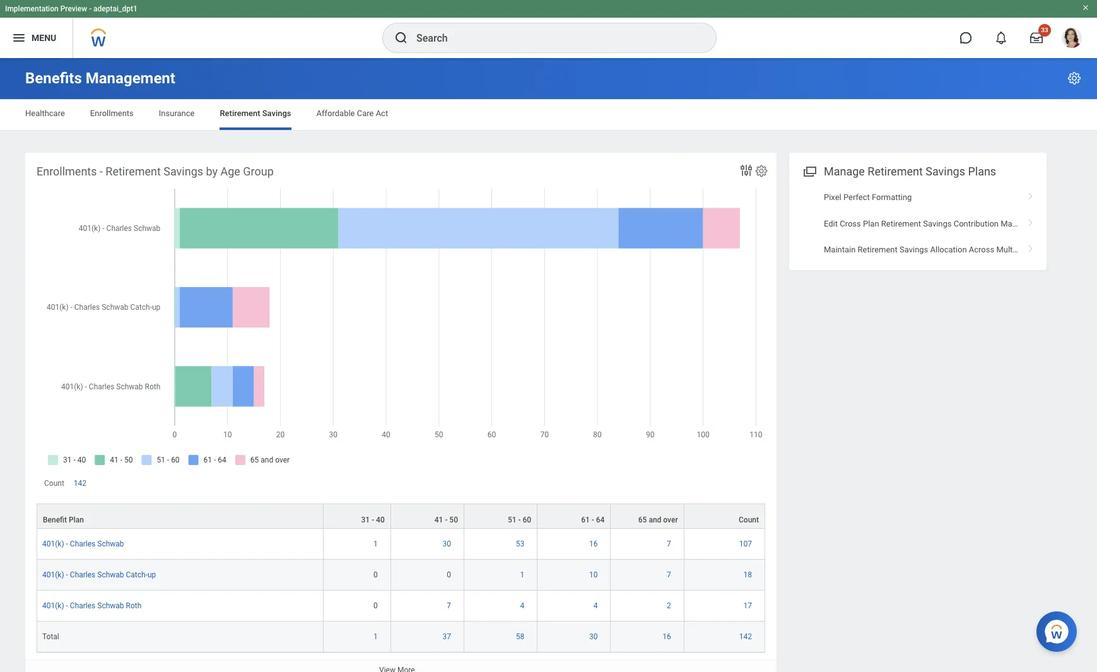 Task type: vqa. For each thing, say whether or not it's contained in the screenshot.


Task type: locate. For each thing, give the bounding box(es) containing it.
group
[[243, 165, 274, 178]]

30 down 10 button
[[590, 633, 598, 642]]

3 charles from the top
[[70, 602, 96, 611]]

1 button
[[374, 539, 380, 549], [521, 570, 527, 580], [374, 632, 380, 642]]

7 button for 107
[[667, 539, 673, 549]]

2 chevron right image from the top
[[1023, 240, 1040, 253]]

1 row from the top
[[37, 504, 766, 529]]

0 vertical spatial 1 button
[[374, 539, 380, 549]]

16
[[590, 540, 598, 549], [663, 633, 672, 642]]

- inside "link"
[[66, 571, 68, 580]]

16 button down 61 - 64
[[590, 539, 600, 549]]

chevron right image down chevron right icon
[[1023, 240, 1040, 253]]

0 vertical spatial 16 button
[[590, 539, 600, 549]]

1 vertical spatial 7
[[667, 571, 672, 580]]

- for 401(k) - charles schwab
[[66, 540, 68, 549]]

401(k)
[[42, 540, 64, 549], [42, 571, 64, 580], [42, 602, 64, 611]]

53
[[516, 540, 525, 549]]

1 horizontal spatial 142
[[740, 633, 753, 642]]

retirement
[[220, 109, 260, 118], [106, 165, 161, 178], [868, 165, 924, 178], [882, 219, 922, 228], [858, 245, 898, 254]]

142 up benefit plan
[[74, 479, 87, 488]]

0 vertical spatial 401(k)
[[42, 540, 64, 549]]

4 up 58 button
[[521, 602, 525, 611]]

51
[[508, 516, 517, 525]]

401(k) inside "link"
[[42, 571, 64, 580]]

401(k) down benefit
[[42, 540, 64, 549]]

2 vertical spatial 7 button
[[447, 601, 453, 611]]

30 button down 10 button
[[590, 632, 600, 642]]

65 and over button
[[611, 505, 684, 529]]

chevron right image for maintain retirement savings allocation across multiple providers
[[1023, 240, 1040, 253]]

row containing total
[[37, 622, 766, 653]]

0 vertical spatial 16
[[590, 540, 598, 549]]

4 button down 10 button
[[594, 601, 600, 611]]

10
[[590, 571, 598, 580]]

pixel perfect formatting
[[825, 193, 913, 202]]

roth
[[126, 602, 142, 611]]

chevron right image
[[1023, 188, 1040, 201], [1023, 240, 1040, 253]]

1 horizontal spatial 30
[[590, 633, 598, 642]]

charles
[[70, 540, 96, 549], [70, 571, 96, 580], [70, 602, 96, 611]]

1 vertical spatial count
[[739, 516, 760, 525]]

maintain retirement savings allocation across multiple providers link
[[790, 237, 1063, 263]]

list containing pixel perfect formatting
[[790, 184, 1063, 263]]

- inside menu banner
[[89, 4, 92, 13]]

4 down 10 button
[[594, 602, 598, 611]]

count button
[[685, 505, 765, 529]]

count
[[44, 479, 64, 488], [739, 516, 760, 525]]

7 button up 2
[[667, 570, 673, 580]]

savings left by
[[164, 165, 203, 178]]

16 down 2
[[663, 633, 672, 642]]

0 horizontal spatial plan
[[69, 516, 84, 525]]

1 vertical spatial 1 button
[[521, 570, 527, 580]]

1 vertical spatial chevron right image
[[1023, 240, 1040, 253]]

64
[[596, 516, 605, 525]]

schwab up 401(k) - charles schwab catch-up "link"
[[97, 540, 124, 549]]

0 horizontal spatial count
[[44, 479, 64, 488]]

row containing 401(k) - charles schwab
[[37, 529, 766, 560]]

adeptai_dpt1
[[93, 4, 138, 13]]

notifications large image
[[996, 32, 1008, 44]]

0 vertical spatial 7 button
[[667, 539, 673, 549]]

16 button down 2
[[663, 632, 673, 642]]

charles down 401(k) - charles schwab on the bottom left of page
[[70, 571, 96, 580]]

401(k) - charles schwab roth
[[42, 602, 142, 611]]

benefits management main content
[[0, 58, 1098, 672]]

2 schwab from the top
[[97, 571, 124, 580]]

1 vertical spatial plan
[[69, 516, 84, 525]]

142 down 17
[[740, 633, 753, 642]]

30 button
[[443, 539, 453, 549], [590, 632, 600, 642]]

1 vertical spatial 1
[[521, 571, 525, 580]]

list inside the benefits management 'main content'
[[790, 184, 1063, 263]]

5 row from the top
[[37, 622, 766, 653]]

2 row from the top
[[37, 529, 766, 560]]

0 horizontal spatial 4 button
[[521, 601, 527, 611]]

1 vertical spatial 16
[[663, 633, 672, 642]]

charles inside "link"
[[70, 571, 96, 580]]

37
[[443, 633, 451, 642]]

affordable
[[317, 109, 355, 118]]

healthcare
[[25, 109, 65, 118]]

142
[[74, 479, 87, 488], [740, 633, 753, 642]]

1 vertical spatial charles
[[70, 571, 96, 580]]

configure enrollments - retirement savings by age group image
[[755, 164, 769, 178]]

tab list
[[13, 100, 1085, 130]]

7
[[667, 540, 672, 549], [667, 571, 672, 580], [447, 602, 451, 611]]

tab list inside the benefits management 'main content'
[[13, 100, 1085, 130]]

0 button
[[374, 570, 380, 580], [447, 570, 453, 580], [374, 601, 380, 611]]

1 button for 30
[[374, 539, 380, 549]]

enrollments down benefits management
[[90, 109, 134, 118]]

7 up 2
[[667, 571, 672, 580]]

1 vertical spatial 401(k)
[[42, 571, 64, 580]]

0 button for 0
[[374, 570, 380, 580]]

7 button down over
[[667, 539, 673, 549]]

providers
[[1028, 245, 1063, 254]]

401(k) for 401(k) - charles schwab roth
[[42, 602, 64, 611]]

manage
[[825, 165, 866, 178]]

2 4 button from the left
[[594, 601, 600, 611]]

1 horizontal spatial 16 button
[[663, 632, 673, 642]]

close environment banner image
[[1083, 4, 1090, 11]]

chevron right image for pixel perfect formatting
[[1023, 188, 1040, 201]]

1 horizontal spatial 16
[[663, 633, 672, 642]]

401(k) up 'total' element
[[42, 602, 64, 611]]

7 up 37 'button'
[[447, 602, 451, 611]]

4
[[521, 602, 525, 611], [594, 602, 598, 611]]

30 down 41 - 50
[[443, 540, 451, 549]]

1 chevron right image from the top
[[1023, 188, 1040, 201]]

7 button up 37 'button'
[[447, 601, 453, 611]]

33
[[1042, 27, 1049, 33]]

1 vertical spatial 142 button
[[740, 632, 754, 642]]

1 horizontal spatial 4
[[594, 602, 598, 611]]

3 schwab from the top
[[97, 602, 124, 611]]

142 button down 17
[[740, 632, 754, 642]]

0 horizontal spatial 16 button
[[590, 539, 600, 549]]

1 4 button from the left
[[521, 601, 527, 611]]

2 vertical spatial 1
[[374, 633, 378, 642]]

2 vertical spatial 401(k)
[[42, 602, 64, 611]]

40
[[376, 516, 385, 525]]

2 vertical spatial schwab
[[97, 602, 124, 611]]

0 vertical spatial 142 button
[[74, 479, 88, 489]]

configure this page image
[[1068, 71, 1083, 86]]

charles for 401(k) - charles schwab catch-up
[[70, 571, 96, 580]]

schwab for roth
[[97, 602, 124, 611]]

0 horizontal spatial 30
[[443, 540, 451, 549]]

142 button up benefit plan
[[74, 479, 88, 489]]

search image
[[394, 30, 409, 45]]

1 horizontal spatial 4 button
[[594, 601, 600, 611]]

1 vertical spatial 7 button
[[667, 570, 673, 580]]

1 vertical spatial enrollments
[[37, 165, 97, 178]]

0 horizontal spatial 4
[[521, 602, 525, 611]]

7 for 16
[[667, 540, 672, 549]]

enrollments - retirement savings by age group element
[[25, 153, 777, 672]]

schwab inside "link"
[[97, 571, 124, 580]]

0 vertical spatial chevron right image
[[1023, 188, 1040, 201]]

charles down 401(k) - charles schwab catch-up
[[70, 602, 96, 611]]

2 4 from the left
[[594, 602, 598, 611]]

1 vertical spatial 30
[[590, 633, 598, 642]]

tab list containing healthcare
[[13, 100, 1085, 130]]

41 - 50
[[435, 516, 458, 525]]

maintain
[[825, 245, 856, 254]]

row containing benefit plan
[[37, 504, 766, 529]]

16 down 61 - 64
[[590, 540, 598, 549]]

chevron right image up chevron right icon
[[1023, 188, 1040, 201]]

profile logan mcneil image
[[1063, 28, 1083, 51]]

0 vertical spatial schwab
[[97, 540, 124, 549]]

0 vertical spatial 7
[[667, 540, 672, 549]]

schwab left catch- at bottom
[[97, 571, 124, 580]]

4 button up 58 button
[[521, 601, 527, 611]]

0 vertical spatial charles
[[70, 540, 96, 549]]

schwab for catch-
[[97, 571, 124, 580]]

plan inside popup button
[[69, 516, 84, 525]]

7 button
[[667, 539, 673, 549], [667, 570, 673, 580], [447, 601, 453, 611]]

benefit plan button
[[37, 505, 323, 529]]

0 horizontal spatial 30 button
[[443, 539, 453, 549]]

2 charles from the top
[[70, 571, 96, 580]]

107 button
[[740, 539, 754, 549]]

1 4 from the left
[[521, 602, 525, 611]]

1 horizontal spatial 142 button
[[740, 632, 754, 642]]

1 horizontal spatial count
[[739, 516, 760, 525]]

0 vertical spatial plan
[[864, 219, 880, 228]]

count up benefit
[[44, 479, 64, 488]]

0 horizontal spatial 142
[[74, 479, 87, 488]]

1 horizontal spatial 30 button
[[590, 632, 600, 642]]

17
[[744, 602, 753, 611]]

1 charles from the top
[[70, 540, 96, 549]]

1 401(k) from the top
[[42, 540, 64, 549]]

401(k) - charles schwab catch-up link
[[42, 568, 156, 580]]

act
[[376, 109, 388, 118]]

plan right benefit
[[69, 516, 84, 525]]

142 inside 'row'
[[740, 633, 753, 642]]

3 row from the top
[[37, 560, 766, 591]]

0 for 7
[[374, 602, 378, 611]]

plan
[[864, 219, 880, 228], [69, 516, 84, 525]]

7 down over
[[667, 540, 672, 549]]

- for 401(k) - charles schwab roth
[[66, 602, 68, 611]]

1 vertical spatial 30 button
[[590, 632, 600, 642]]

2 vertical spatial charles
[[70, 602, 96, 611]]

1 vertical spatial 142
[[740, 633, 753, 642]]

care
[[357, 109, 374, 118]]

- for 61 - 64
[[592, 516, 595, 525]]

1 for 30
[[374, 540, 378, 549]]

17 button
[[744, 601, 754, 611]]

16 button
[[590, 539, 600, 549], [663, 632, 673, 642]]

plan right cross
[[864, 219, 880, 228]]

0
[[374, 571, 378, 580], [447, 571, 451, 580], [374, 602, 378, 611]]

1 horizontal spatial plan
[[864, 219, 880, 228]]

30 button down 41 - 50
[[443, 539, 453, 549]]

enrollments down healthcare
[[37, 165, 97, 178]]

4 row from the top
[[37, 591, 766, 622]]

- for 41 - 50
[[445, 516, 448, 525]]

schwab left roth
[[97, 602, 124, 611]]

- for 51 - 60
[[519, 516, 521, 525]]

schwab
[[97, 540, 124, 549], [97, 571, 124, 580], [97, 602, 124, 611]]

0 vertical spatial enrollments
[[90, 109, 134, 118]]

charles down benefit plan
[[70, 540, 96, 549]]

58
[[516, 633, 525, 642]]

401(k) down 401(k) - charles schwab on the bottom left of page
[[42, 571, 64, 580]]

61
[[582, 516, 590, 525]]

30
[[443, 540, 451, 549], [590, 633, 598, 642]]

row
[[37, 504, 766, 529], [37, 529, 766, 560], [37, 560, 766, 591], [37, 591, 766, 622], [37, 622, 766, 653]]

2 401(k) from the top
[[42, 571, 64, 580]]

count up 107 button
[[739, 516, 760, 525]]

3 401(k) from the top
[[42, 602, 64, 611]]

1 vertical spatial schwab
[[97, 571, 124, 580]]

0 vertical spatial 30 button
[[443, 539, 453, 549]]

total element
[[42, 630, 59, 642]]

charles for 401(k) - charles schwab roth
[[70, 602, 96, 611]]

41 - 50 button
[[391, 505, 464, 529]]

0 vertical spatial 1
[[374, 540, 378, 549]]

41
[[435, 516, 443, 525]]

0 horizontal spatial 16
[[590, 540, 598, 549]]

count inside popup button
[[739, 516, 760, 525]]

2 vertical spatial 1 button
[[374, 632, 380, 642]]

across
[[970, 245, 995, 254]]

1
[[374, 540, 378, 549], [521, 571, 525, 580], [374, 633, 378, 642]]

chevron right image inside pixel perfect formatting 'link'
[[1023, 188, 1040, 201]]

charles for 401(k) - charles schwab
[[70, 540, 96, 549]]

list
[[790, 184, 1063, 263]]

58 button
[[516, 632, 527, 642]]

- for enrollments - retirement savings by age group
[[100, 165, 103, 178]]

enrollments
[[90, 109, 134, 118], [37, 165, 97, 178]]

chevron right image inside maintain retirement savings allocation across multiple providers link
[[1023, 240, 1040, 253]]



Task type: describe. For each thing, give the bounding box(es) containing it.
4 for second 4 button from the left
[[594, 602, 598, 611]]

row containing 401(k) - charles schwab roth
[[37, 591, 766, 622]]

benefit plan
[[43, 516, 84, 525]]

- for 401(k) - charles schwab catch-up
[[66, 571, 68, 580]]

51 - 60 button
[[465, 505, 537, 529]]

51 - 60
[[508, 516, 532, 525]]

1 for 37
[[374, 633, 378, 642]]

4 for 1st 4 button from the left
[[521, 602, 525, 611]]

benefits
[[25, 69, 82, 87]]

edit cross plan retirement savings contribution maximum link
[[790, 211, 1047, 237]]

0 button for 7
[[374, 601, 380, 611]]

7 for 10
[[667, 571, 672, 580]]

over
[[664, 516, 678, 525]]

enrollments - retirement savings by age group
[[37, 165, 274, 178]]

65
[[639, 516, 647, 525]]

50
[[450, 516, 458, 525]]

401(k) - charles schwab
[[42, 540, 124, 549]]

menu group image
[[801, 162, 818, 179]]

401(k) - charles schwab link
[[42, 537, 124, 549]]

31 - 40 button
[[324, 505, 391, 529]]

401(k) for 401(k) - charles schwab catch-up
[[42, 571, 64, 580]]

1 schwab from the top
[[97, 540, 124, 549]]

savings left plans
[[926, 165, 966, 178]]

edit cross plan retirement savings contribution maximum
[[825, 219, 1038, 228]]

1 vertical spatial 16 button
[[663, 632, 673, 642]]

by
[[206, 165, 218, 178]]

affordable care act
[[317, 109, 388, 118]]

menu button
[[0, 18, 73, 58]]

perfect
[[844, 193, 870, 202]]

maintain retirement savings allocation across multiple providers
[[825, 245, 1063, 254]]

plans
[[969, 165, 997, 178]]

and
[[649, 516, 662, 525]]

row containing 401(k) - charles schwab catch-up
[[37, 560, 766, 591]]

31
[[361, 516, 370, 525]]

18 button
[[744, 570, 754, 580]]

implementation
[[5, 4, 59, 13]]

manage retirement savings plans
[[825, 165, 997, 178]]

0 vertical spatial 30
[[443, 540, 451, 549]]

edit
[[825, 219, 838, 228]]

33 button
[[1023, 24, 1052, 52]]

Search Workday  search field
[[417, 24, 691, 52]]

61 - 64 button
[[538, 505, 611, 529]]

formatting
[[872, 193, 913, 202]]

pixel perfect formatting link
[[790, 184, 1047, 211]]

65 and over
[[639, 516, 678, 525]]

implementation preview -   adeptai_dpt1
[[5, 4, 138, 13]]

multiple
[[997, 245, 1026, 254]]

catch-
[[126, 571, 148, 580]]

401(k) - charles schwab catch-up
[[42, 571, 156, 580]]

31 - 40
[[361, 516, 385, 525]]

0 vertical spatial count
[[44, 479, 64, 488]]

0 horizontal spatial 142 button
[[74, 479, 88, 489]]

cross
[[840, 219, 862, 228]]

savings up maintain retirement savings allocation across multiple providers
[[924, 219, 952, 228]]

menu banner
[[0, 0, 1098, 58]]

management
[[86, 69, 175, 87]]

contribution
[[954, 219, 999, 228]]

2
[[667, 602, 672, 611]]

enrollments for enrollments - retirement savings by age group
[[37, 165, 97, 178]]

up
[[148, 571, 156, 580]]

7 button for 18
[[667, 570, 673, 580]]

401(k) for 401(k) - charles schwab
[[42, 540, 64, 549]]

10 button
[[590, 570, 600, 580]]

chevron right image
[[1023, 214, 1040, 227]]

53 button
[[516, 539, 527, 549]]

2 vertical spatial 7
[[447, 602, 451, 611]]

61 - 64
[[582, 516, 605, 525]]

justify image
[[11, 30, 27, 45]]

retirement inside tab list
[[220, 109, 260, 118]]

age
[[221, 165, 240, 178]]

0 for 0
[[374, 571, 378, 580]]

pixel
[[825, 193, 842, 202]]

enrollments for enrollments
[[90, 109, 134, 118]]

2 button
[[667, 601, 673, 611]]

total
[[42, 633, 59, 642]]

maximum
[[1001, 219, 1038, 228]]

401(k) - charles schwab roth link
[[42, 599, 142, 611]]

insurance
[[159, 109, 195, 118]]

benefits management
[[25, 69, 175, 87]]

preview
[[60, 4, 87, 13]]

inbox large image
[[1031, 32, 1044, 44]]

allocation
[[931, 245, 968, 254]]

107
[[740, 540, 753, 549]]

0 vertical spatial 142
[[74, 479, 87, 488]]

1 button for 37
[[374, 632, 380, 642]]

18
[[744, 571, 753, 580]]

retirement savings
[[220, 109, 291, 118]]

savings left affordable
[[262, 109, 291, 118]]

menu
[[32, 33, 56, 43]]

60
[[523, 516, 532, 525]]

37 button
[[443, 632, 453, 642]]

benefit
[[43, 516, 67, 525]]

- for 31 - 40
[[372, 516, 374, 525]]

configure and view chart data image
[[739, 163, 754, 178]]

savings down edit cross plan retirement savings contribution maximum link at the right top of the page
[[900, 245, 929, 254]]



